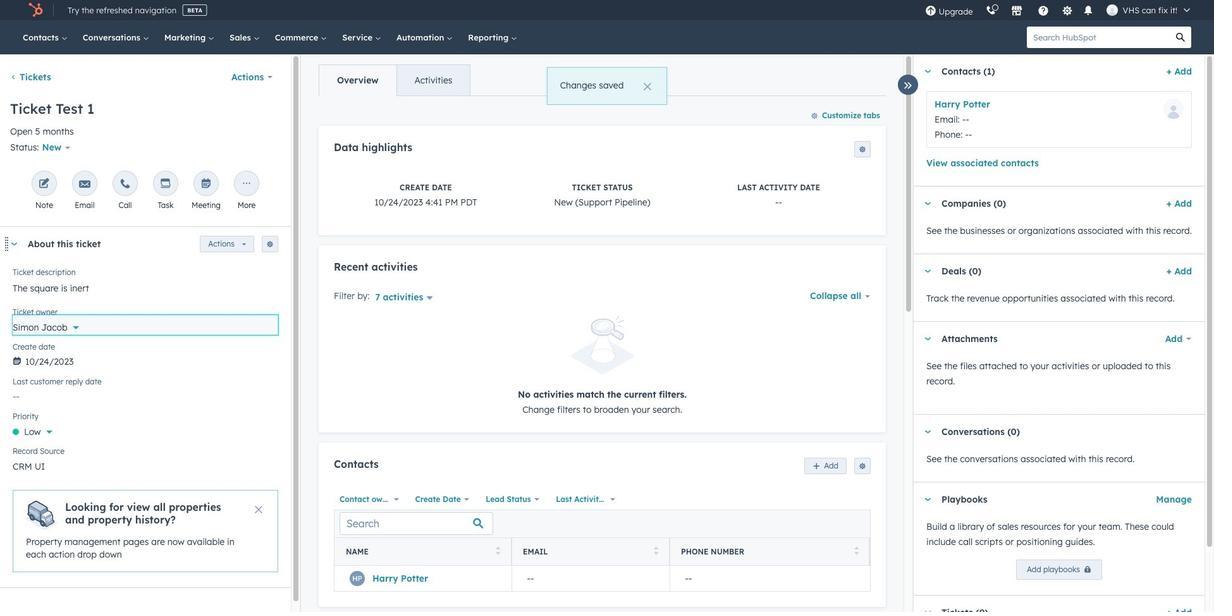 Task type: describe. For each thing, give the bounding box(es) containing it.
schedule a meeting image
[[200, 179, 212, 191]]

manage card settings image
[[266, 241, 274, 249]]

2 press to sort. element from the left
[[653, 547, 658, 557]]

Search HubSpot search field
[[1027, 27, 1170, 48]]

close image for top alert
[[644, 83, 651, 90]]

Search search field
[[340, 512, 493, 535]]

1 vertical spatial alert
[[334, 316, 871, 417]]

2 vertical spatial alert
[[13, 490, 278, 572]]

create a task image
[[160, 179, 171, 191]]

3 press to sort. element from the left
[[854, 547, 859, 557]]



Task type: vqa. For each thing, say whether or not it's contained in the screenshot.
bottommost session
no



Task type: locate. For each thing, give the bounding box(es) containing it.
press to sort. element
[[495, 547, 500, 557], [653, 547, 658, 557], [854, 547, 859, 557]]

0 vertical spatial alert
[[547, 67, 667, 105]]

None text field
[[13, 275, 278, 301]]

alert
[[547, 67, 667, 105], [334, 316, 871, 417], [13, 490, 278, 572]]

press to sort. image
[[854, 547, 859, 555]]

1 horizontal spatial press to sort. image
[[653, 547, 658, 555]]

jer mill image
[[1106, 4, 1118, 16]]

caret image
[[924, 70, 931, 73], [924, 202, 931, 205], [10, 243, 18, 246], [924, 270, 931, 273], [924, 337, 931, 340], [924, 498, 931, 501]]

navigation
[[319, 64, 471, 96]]

press to sort. image for first press to sort. element from the left
[[495, 547, 500, 555]]

create an email image
[[79, 179, 90, 191]]

1 vertical spatial close image
[[255, 506, 262, 514]]

0 horizontal spatial close image
[[255, 506, 262, 514]]

0 vertical spatial close image
[[644, 83, 651, 90]]

close image
[[644, 83, 651, 90], [255, 506, 262, 514]]

1 horizontal spatial press to sort. element
[[653, 547, 658, 557]]

1 horizontal spatial close image
[[644, 83, 651, 90]]

make a phone call image
[[120, 179, 131, 191]]

0 horizontal spatial press to sort. element
[[495, 547, 500, 557]]

close image for bottommost alert
[[255, 506, 262, 514]]

2 horizontal spatial press to sort. element
[[854, 547, 859, 557]]

0 horizontal spatial press to sort. image
[[495, 547, 500, 555]]

2 press to sort. image from the left
[[653, 547, 658, 555]]

create a note image
[[39, 179, 50, 191]]

caret image
[[924, 430, 931, 433]]

MM/DD/YYYY text field
[[13, 350, 278, 370]]

1 press to sort. image from the left
[[495, 547, 500, 555]]

-- text field
[[13, 385, 278, 405]]

marketplaces image
[[1011, 6, 1022, 17]]

press to sort. image
[[495, 547, 500, 555], [653, 547, 658, 555]]

1 press to sort. element from the left
[[495, 547, 500, 557]]

press to sort. image for 2nd press to sort. element
[[653, 547, 658, 555]]

more activities, menu pop up image
[[241, 179, 252, 191]]

menu
[[918, 0, 1199, 20]]



